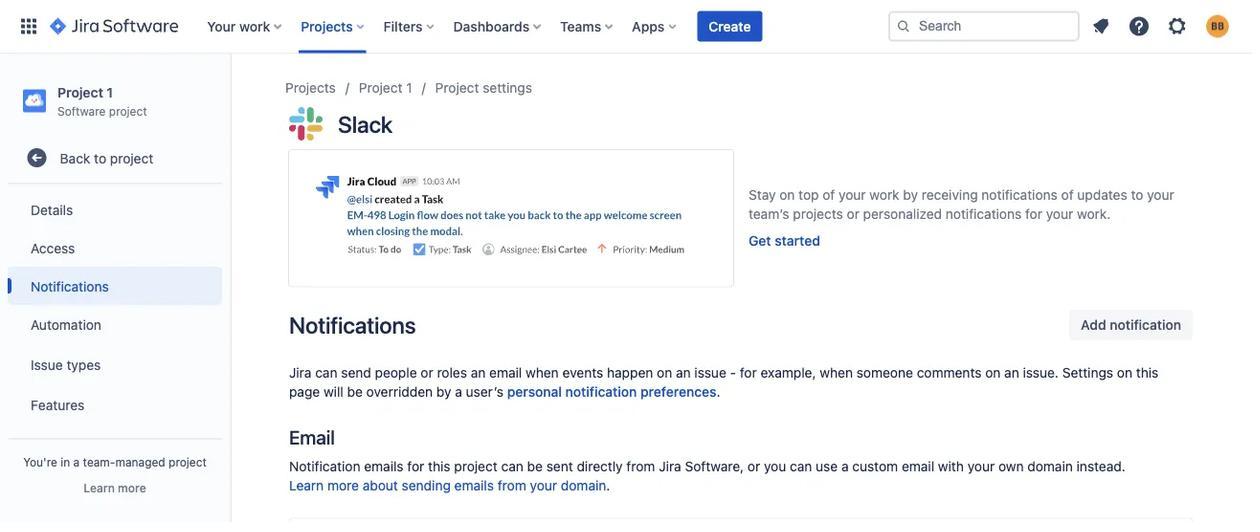 Task type: describe. For each thing, give the bounding box(es) containing it.
email
[[289, 426, 335, 449]]

0 vertical spatial domain
[[1028, 459, 1073, 474]]

0 vertical spatial .
[[717, 384, 720, 400]]

project 1 link
[[359, 77, 412, 100]]

notifications inside group
[[31, 278, 109, 294]]

by inside the 'jira can send people or roles an email when events happen on an issue - for example, when someone comments on an issue. settings on this page will be overridden by a user's'
[[436, 384, 451, 400]]

details
[[31, 202, 73, 218]]

dashboards button
[[448, 11, 549, 42]]

add notification
[[1081, 317, 1181, 333]]

overridden
[[366, 384, 433, 400]]

project right "managed"
[[169, 456, 207, 469]]

personal notification preferences link
[[507, 382, 717, 402]]

1 for project 1
[[406, 80, 412, 96]]

1 of from the left
[[823, 187, 835, 203]]

learn more
[[84, 482, 146, 495]]

1 an from the left
[[471, 365, 486, 381]]

send
[[341, 365, 371, 381]]

on right comments at the bottom right of the page
[[985, 365, 1001, 381]]

slack logo image
[[289, 107, 323, 141]]

0 vertical spatial notifications
[[982, 187, 1058, 203]]

3 an from the left
[[1004, 365, 1019, 381]]

people
[[375, 365, 417, 381]]

project up details "link"
[[110, 150, 153, 166]]

back to project link
[[8, 139, 222, 177]]

project for project 1
[[359, 80, 403, 96]]

your work button
[[201, 11, 289, 42]]

someone
[[857, 365, 913, 381]]

appswitcher icon image
[[17, 15, 40, 38]]

custom
[[852, 459, 898, 474]]

project settings link
[[435, 77, 532, 100]]

work inside dropdown button
[[239, 18, 270, 34]]

filters button
[[378, 11, 442, 42]]

projects
[[793, 207, 843, 222]]

1 for project 1 software project
[[107, 84, 113, 100]]

more inside learn more button
[[118, 482, 146, 495]]

0 horizontal spatial emails
[[364, 459, 404, 474]]

1 when from the left
[[526, 365, 559, 381]]

your left "own"
[[968, 459, 995, 474]]

this inside email notification emails for this project can be sent directly from jira software, or you can use a custom email with your own domain instead. learn more about sending emails from your domain .
[[428, 459, 451, 474]]

work.
[[1077, 207, 1111, 222]]

create button
[[697, 11, 763, 42]]

to inside stay on top of your work by receiving notifications of updates to your team's projects or personalized notifications for your work.
[[1131, 187, 1144, 203]]

2 when from the left
[[820, 365, 853, 381]]

be inside email notification emails for this project can be sent directly from jira software, or you can use a custom email with your own domain instead. learn more about sending emails from your domain .
[[527, 459, 543, 474]]

project 1
[[359, 80, 412, 96]]

with
[[938, 459, 964, 474]]

comments
[[917, 365, 982, 381]]

notifications link
[[8, 267, 222, 306]]

jira inside the 'jira can send people or roles an email when events happen on an issue - for example, when someone comments on an issue. settings on this page will be overridden by a user's'
[[289, 365, 312, 381]]

your up projects
[[839, 187, 866, 203]]

0 horizontal spatial from
[[498, 478, 526, 494]]

your left work.
[[1046, 207, 1073, 222]]

. inside email notification emails for this project can be sent directly from jira software, or you can use a custom email with your own domain instead. learn more about sending emails from your domain .
[[606, 478, 610, 494]]

apps button
[[626, 11, 684, 42]]

page
[[289, 384, 320, 400]]

apps
[[632, 18, 665, 34]]

example,
[[761, 365, 816, 381]]

happen
[[607, 365, 653, 381]]

about
[[363, 478, 398, 494]]

create
[[709, 18, 751, 34]]

managed
[[115, 456, 165, 469]]

jira inside email notification emails for this project can be sent directly from jira software, or you can use a custom email with your own domain instead. learn more about sending emails from your domain .
[[659, 459, 681, 474]]

top
[[799, 187, 819, 203]]

be inside the 'jira can send people or roles an email when events happen on an issue - for example, when someone comments on an issue. settings on this page will be overridden by a user's'
[[347, 384, 363, 400]]

access link
[[8, 229, 222, 267]]

you
[[764, 459, 786, 474]]

can inside the 'jira can send people or roles an email when events happen on an issue - for example, when someone comments on an issue. settings on this page will be overridden by a user's'
[[315, 365, 337, 381]]

automation
[[31, 317, 101, 332]]

learn more about sending emails from your domain button
[[289, 476, 606, 495]]

personalized
[[863, 207, 942, 222]]

slack
[[338, 111, 393, 137]]

stay on top of your work by receiving notifications of updates to your team's projects or personalized notifications for your work.
[[749, 187, 1174, 222]]

-
[[730, 365, 736, 381]]

sidebar navigation image
[[209, 77, 251, 115]]

issue
[[31, 357, 63, 373]]

instead.
[[1077, 459, 1126, 474]]

jira can send people or roles an email when events happen on an issue - for example, when someone comments on an issue. settings on this page will be overridden by a user's
[[289, 365, 1159, 400]]

this inside the 'jira can send people or roles an email when events happen on an issue - for example, when someone comments on an issue. settings on this page will be overridden by a user's'
[[1136, 365, 1159, 381]]

back
[[60, 150, 90, 166]]

issue types link
[[8, 344, 222, 386]]

for inside the 'jira can send people or roles an email when events happen on an issue - for example, when someone comments on an issue. settings on this page will be overridden by a user's'
[[740, 365, 757, 381]]

add
[[1081, 317, 1106, 333]]

filters
[[384, 18, 423, 34]]

roles
[[437, 365, 467, 381]]

1 horizontal spatial from
[[627, 459, 655, 474]]

settings
[[1062, 365, 1114, 381]]

get
[[749, 233, 771, 249]]

your work
[[207, 18, 270, 34]]

work inside stay on top of your work by receiving notifications of updates to your team's projects or personalized notifications for your work.
[[870, 187, 900, 203]]

personal
[[507, 384, 562, 400]]

software,
[[685, 459, 744, 474]]

2 horizontal spatial can
[[790, 459, 812, 474]]

2 an from the left
[[676, 365, 691, 381]]

dashboards
[[453, 18, 530, 34]]

for inside email notification emails for this project can be sent directly from jira software, or you can use a custom email with your own domain instead. learn more about sending emails from your domain .
[[407, 459, 424, 474]]

started
[[775, 233, 820, 249]]

project settings
[[435, 80, 532, 96]]

preferences
[[641, 384, 717, 400]]

projects link
[[285, 77, 336, 100]]

get started link
[[749, 232, 820, 251]]

notification for add
[[1110, 317, 1181, 333]]



Task type: locate. For each thing, give the bounding box(es) containing it.
receiving
[[922, 187, 978, 203]]

or left you
[[748, 459, 760, 474]]

1 horizontal spatial emails
[[454, 478, 494, 494]]

notification for personal
[[566, 384, 637, 400]]

1 horizontal spatial more
[[327, 478, 359, 494]]

notifications down the receiving
[[946, 207, 1022, 222]]

1 horizontal spatial by
[[903, 187, 918, 203]]

more inside email notification emails for this project can be sent directly from jira software, or you can use a custom email with your own domain instead. learn more about sending emails from your domain .
[[327, 478, 359, 494]]

domain down the directly
[[561, 478, 606, 494]]

group containing details
[[8, 185, 222, 523]]

1 horizontal spatial for
[[740, 365, 757, 381]]

use
[[816, 459, 838, 474]]

you're in a team-managed project
[[23, 456, 207, 469]]

domain
[[1028, 459, 1073, 474], [561, 478, 606, 494]]

email up user's
[[489, 365, 522, 381]]

to
[[94, 150, 106, 166], [1131, 187, 1144, 203]]

1 vertical spatial notifications
[[289, 312, 416, 338]]

.
[[717, 384, 720, 400], [606, 478, 610, 494]]

projects for "projects" link
[[285, 80, 336, 96]]

settings
[[483, 80, 532, 96]]

1 horizontal spatial this
[[1136, 365, 1159, 381]]

1 vertical spatial from
[[498, 478, 526, 494]]

0 horizontal spatial for
[[407, 459, 424, 474]]

will
[[324, 384, 343, 400]]

for right -
[[740, 365, 757, 381]]

0 vertical spatial projects
[[301, 18, 353, 34]]

0 horizontal spatial of
[[823, 187, 835, 203]]

0 horizontal spatial to
[[94, 150, 106, 166]]

project inside project 1 software project
[[109, 104, 147, 118]]

teams button
[[554, 11, 621, 42]]

own
[[999, 459, 1024, 474]]

can left use
[[790, 459, 812, 474]]

jira up page
[[289, 365, 312, 381]]

from right sending
[[498, 478, 526, 494]]

0 vertical spatial work
[[239, 18, 270, 34]]

2 horizontal spatial or
[[847, 207, 860, 222]]

be left sent
[[527, 459, 543, 474]]

features
[[31, 397, 84, 413]]

notification
[[1110, 317, 1181, 333], [566, 384, 637, 400]]

0 horizontal spatial work
[[239, 18, 270, 34]]

1 vertical spatial projects
[[285, 80, 336, 96]]

help image
[[1128, 15, 1151, 38]]

2 vertical spatial or
[[748, 459, 760, 474]]

on right settings
[[1117, 365, 1133, 381]]

1 horizontal spatial .
[[717, 384, 720, 400]]

details link
[[8, 191, 222, 229]]

on left top
[[780, 187, 795, 203]]

of right top
[[823, 187, 835, 203]]

a right in
[[73, 456, 80, 469]]

project up slack at left
[[359, 80, 403, 96]]

1 vertical spatial this
[[428, 459, 451, 474]]

learn
[[289, 478, 324, 494], [84, 482, 115, 495]]

0 vertical spatial notification
[[1110, 317, 1181, 333]]

0 vertical spatial be
[[347, 384, 363, 400]]

2 horizontal spatial an
[[1004, 365, 1019, 381]]

sending
[[402, 478, 451, 494]]

1 inside project 1 software project
[[107, 84, 113, 100]]

or inside the 'jira can send people or roles an email when events happen on an issue - for example, when someone comments on an issue. settings on this page will be overridden by a user's'
[[421, 365, 433, 381]]

on up preferences
[[657, 365, 672, 381]]

0 horizontal spatial can
[[315, 365, 337, 381]]

1 horizontal spatial or
[[748, 459, 760, 474]]

can
[[315, 365, 337, 381], [501, 459, 524, 474], [790, 459, 812, 474]]

project inside project 1 software project
[[57, 84, 103, 100]]

2 horizontal spatial a
[[842, 459, 849, 474]]

1 vertical spatial domain
[[561, 478, 606, 494]]

this up learn more about sending emails from your domain button
[[428, 459, 451, 474]]

add notification button
[[1070, 310, 1193, 340]]

0 horizontal spatial email
[[489, 365, 522, 381]]

project left settings
[[435, 80, 479, 96]]

board
[[31, 435, 67, 451]]

1 down filters popup button
[[406, 80, 412, 96]]

notifications image
[[1090, 15, 1112, 38]]

work up 'personalized'
[[870, 187, 900, 203]]

domain right "own"
[[1028, 459, 1073, 474]]

or left roles
[[421, 365, 433, 381]]

project up the software
[[57, 84, 103, 100]]

jira left 'software,'
[[659, 459, 681, 474]]

a
[[455, 384, 462, 400], [73, 456, 80, 469], [842, 459, 849, 474]]

email
[[489, 365, 522, 381], [902, 459, 935, 474]]

project 1 software project
[[57, 84, 147, 118]]

0 horizontal spatial this
[[428, 459, 451, 474]]

when
[[526, 365, 559, 381], [820, 365, 853, 381]]

project
[[109, 104, 147, 118], [110, 150, 153, 166], [169, 456, 207, 469], [454, 459, 498, 474]]

1 vertical spatial emails
[[454, 478, 494, 494]]

learn down team-
[[84, 482, 115, 495]]

notifications up automation on the left bottom
[[31, 278, 109, 294]]

can left sent
[[501, 459, 524, 474]]

more
[[327, 478, 359, 494], [118, 482, 146, 495]]

projects up "projects" link
[[301, 18, 353, 34]]

events
[[562, 365, 603, 381]]

banner
[[0, 0, 1252, 54]]

can up will at left
[[315, 365, 337, 381]]

0 horizontal spatial by
[[436, 384, 451, 400]]

learn inside email notification emails for this project can be sent directly from jira software, or you can use a custom email with your own domain instead. learn more about sending emails from your domain .
[[289, 478, 324, 494]]

. down issue
[[717, 384, 720, 400]]

project right the software
[[109, 104, 147, 118]]

0 horizontal spatial 1
[[107, 84, 113, 100]]

email left with at the bottom
[[902, 459, 935, 474]]

1
[[406, 80, 412, 96], [107, 84, 113, 100]]

back to project
[[60, 150, 153, 166]]

project up learn more about sending emails from your domain button
[[454, 459, 498, 474]]

group
[[8, 185, 222, 523]]

1 horizontal spatial learn
[[289, 478, 324, 494]]

you're
[[23, 456, 57, 469]]

0 horizontal spatial project
[[57, 84, 103, 100]]

an
[[471, 365, 486, 381], [676, 365, 691, 381], [1004, 365, 1019, 381]]

when up "personal" at bottom left
[[526, 365, 559, 381]]

primary element
[[11, 0, 888, 53]]

issue types
[[31, 357, 101, 373]]

to right updates
[[1131, 187, 1144, 203]]

for
[[1025, 207, 1043, 222], [740, 365, 757, 381], [407, 459, 424, 474]]

a right use
[[842, 459, 849, 474]]

a inside the 'jira can send people or roles an email when events happen on an issue - for example, when someone comments on an issue. settings on this page will be overridden by a user's'
[[455, 384, 462, 400]]

user's
[[466, 384, 504, 400]]

this down add notification button
[[1136, 365, 1159, 381]]

notifications
[[31, 278, 109, 294], [289, 312, 416, 338]]

or inside stay on top of your work by receiving notifications of updates to your team's projects or personalized notifications for your work.
[[847, 207, 860, 222]]

1 vertical spatial .
[[606, 478, 610, 494]]

0 vertical spatial for
[[1025, 207, 1043, 222]]

work right your at left top
[[239, 18, 270, 34]]

for inside stay on top of your work by receiving notifications of updates to your team's projects or personalized notifications for your work.
[[1025, 207, 1043, 222]]

directly
[[577, 459, 623, 474]]

1 vertical spatial notification
[[566, 384, 637, 400]]

1 vertical spatial to
[[1131, 187, 1144, 203]]

0 horizontal spatial or
[[421, 365, 433, 381]]

projects
[[301, 18, 353, 34], [285, 80, 336, 96]]

1 vertical spatial by
[[436, 384, 451, 400]]

or inside email notification emails for this project can be sent directly from jira software, or you can use a custom email with your own domain instead. learn more about sending emails from your domain .
[[748, 459, 760, 474]]

0 horizontal spatial notifications
[[31, 278, 109, 294]]

by up 'personalized'
[[903, 187, 918, 203]]

1 horizontal spatial notification
[[1110, 317, 1181, 333]]

features link
[[8, 386, 222, 424]]

1 horizontal spatial 1
[[406, 80, 412, 96]]

stay
[[749, 187, 776, 203]]

2 of from the left
[[1061, 187, 1074, 203]]

to right the back
[[94, 150, 106, 166]]

0 horizontal spatial notification
[[566, 384, 637, 400]]

1 horizontal spatial be
[[527, 459, 543, 474]]

types
[[67, 357, 101, 373]]

be down the send
[[347, 384, 363, 400]]

personal notification preferences .
[[507, 384, 720, 400]]

by inside stay on top of your work by receiving notifications of updates to your team's projects or personalized notifications for your work.
[[903, 187, 918, 203]]

on inside stay on top of your work by receiving notifications of updates to your team's projects or personalized notifications for your work.
[[780, 187, 795, 203]]

get started
[[749, 233, 820, 249]]

0 horizontal spatial jira
[[289, 365, 312, 381]]

your down sent
[[530, 478, 557, 494]]

your profile and settings image
[[1206, 15, 1229, 38]]

on
[[780, 187, 795, 203], [657, 365, 672, 381], [985, 365, 1001, 381], [1117, 365, 1133, 381]]

your right updates
[[1147, 187, 1174, 203]]

projects up slack logo
[[285, 80, 336, 96]]

projects inside popup button
[[301, 18, 353, 34]]

access
[[31, 240, 75, 256]]

notification down events
[[566, 384, 637, 400]]

projects button
[[295, 11, 372, 42]]

. down the directly
[[606, 478, 610, 494]]

1 vertical spatial notifications
[[946, 207, 1022, 222]]

0 horizontal spatial more
[[118, 482, 146, 495]]

1 vertical spatial work
[[870, 187, 900, 203]]

by down roles
[[436, 384, 451, 400]]

1 horizontal spatial can
[[501, 459, 524, 474]]

board button
[[8, 424, 222, 463]]

0 horizontal spatial when
[[526, 365, 559, 381]]

0 horizontal spatial domain
[[561, 478, 606, 494]]

a inside email notification emails for this project can be sent directly from jira software, or you can use a custom email with your own domain instead. learn more about sending emails from your domain .
[[842, 459, 849, 474]]

banner containing your work
[[0, 0, 1252, 54]]

or right projects
[[847, 207, 860, 222]]

for left work.
[[1025, 207, 1043, 222]]

1 horizontal spatial jira
[[659, 459, 681, 474]]

settings image
[[1166, 15, 1189, 38]]

0 vertical spatial jira
[[289, 365, 312, 381]]

projects for the projects popup button
[[301, 18, 353, 34]]

learn inside button
[[84, 482, 115, 495]]

software
[[57, 104, 106, 118]]

for up sending
[[407, 459, 424, 474]]

0 horizontal spatial be
[[347, 384, 363, 400]]

0 vertical spatial to
[[94, 150, 106, 166]]

1 horizontal spatial work
[[870, 187, 900, 203]]

notifications right the receiving
[[982, 187, 1058, 203]]

0 vertical spatial email
[[489, 365, 522, 381]]

to inside back to project link
[[94, 150, 106, 166]]

sent
[[546, 459, 573, 474]]

team-
[[83, 456, 115, 469]]

Search field
[[888, 11, 1080, 42]]

project inside email notification emails for this project can be sent directly from jira software, or you can use a custom email with your own domain instead. learn more about sending emails from your domain .
[[454, 459, 498, 474]]

2 vertical spatial for
[[407, 459, 424, 474]]

1 horizontal spatial notifications
[[289, 312, 416, 338]]

from right the directly
[[627, 459, 655, 474]]

emails up about
[[364, 459, 404, 474]]

teams
[[560, 18, 601, 34]]

emails right sending
[[454, 478, 494, 494]]

automation link
[[8, 306, 222, 344]]

2 horizontal spatial for
[[1025, 207, 1043, 222]]

0 vertical spatial from
[[627, 459, 655, 474]]

2 horizontal spatial project
[[435, 80, 479, 96]]

notifications up the send
[[289, 312, 416, 338]]

an up user's
[[471, 365, 486, 381]]

be
[[347, 384, 363, 400], [527, 459, 543, 474]]

search image
[[896, 19, 911, 34]]

1 vertical spatial for
[[740, 365, 757, 381]]

more down notification
[[327, 478, 359, 494]]

1 vertical spatial email
[[902, 459, 935, 474]]

1 vertical spatial jira
[[659, 459, 681, 474]]

1 vertical spatial or
[[421, 365, 433, 381]]

email inside email notification emails for this project can be sent directly from jira software, or you can use a custom email with your own domain instead. learn more about sending emails from your domain .
[[902, 459, 935, 474]]

jira
[[289, 365, 312, 381], [659, 459, 681, 474]]

notification right add
[[1110, 317, 1181, 333]]

team's
[[749, 207, 789, 222]]

1 up back to project
[[107, 84, 113, 100]]

1 vertical spatial be
[[527, 459, 543, 474]]

jira issue preview in slack image
[[289, 150, 733, 287]]

issue
[[695, 365, 726, 381]]

learn down notification
[[289, 478, 324, 494]]

1 horizontal spatial when
[[820, 365, 853, 381]]

an left issue.
[[1004, 365, 1019, 381]]

email notification emails for this project can be sent directly from jira software, or you can use a custom email with your own domain instead. learn more about sending emails from your domain .
[[289, 426, 1126, 494]]

1 horizontal spatial to
[[1131, 187, 1144, 203]]

by
[[903, 187, 918, 203], [436, 384, 451, 400]]

notification inside add notification button
[[1110, 317, 1181, 333]]

0 vertical spatial by
[[903, 187, 918, 203]]

project for project settings
[[435, 80, 479, 96]]

1 horizontal spatial email
[[902, 459, 935, 474]]

0 horizontal spatial an
[[471, 365, 486, 381]]

updates
[[1077, 187, 1128, 203]]

or
[[847, 207, 860, 222], [421, 365, 433, 381], [748, 459, 760, 474]]

1 horizontal spatial of
[[1061, 187, 1074, 203]]

0 vertical spatial or
[[847, 207, 860, 222]]

0 horizontal spatial .
[[606, 478, 610, 494]]

0 vertical spatial this
[[1136, 365, 1159, 381]]

an up preferences
[[676, 365, 691, 381]]

issue.
[[1023, 365, 1059, 381]]

learn more button
[[84, 481, 146, 496]]

your
[[207, 18, 236, 34]]

work
[[239, 18, 270, 34], [870, 187, 900, 203]]

1 horizontal spatial project
[[359, 80, 403, 96]]

a down roles
[[455, 384, 462, 400]]

0 horizontal spatial learn
[[84, 482, 115, 495]]

0 vertical spatial notifications
[[31, 278, 109, 294]]

notification
[[289, 459, 360, 474]]

project
[[359, 80, 403, 96], [435, 80, 479, 96], [57, 84, 103, 100]]

in
[[61, 456, 70, 469]]

expand image
[[8, 433, 31, 456]]

1 horizontal spatial an
[[676, 365, 691, 381]]

when right example,
[[820, 365, 853, 381]]

from
[[627, 459, 655, 474], [498, 478, 526, 494]]

jira software image
[[50, 15, 178, 38], [50, 15, 178, 38]]

0 vertical spatial emails
[[364, 459, 404, 474]]

more down "managed"
[[118, 482, 146, 495]]

1 horizontal spatial domain
[[1028, 459, 1073, 474]]

email inside the 'jira can send people or roles an email when events happen on an issue - for example, when someone comments on an issue. settings on this page will be overridden by a user's'
[[489, 365, 522, 381]]

1 horizontal spatial a
[[455, 384, 462, 400]]

0 horizontal spatial a
[[73, 456, 80, 469]]

of left updates
[[1061, 187, 1074, 203]]



Task type: vqa. For each thing, say whether or not it's contained in the screenshot.
Next button
no



